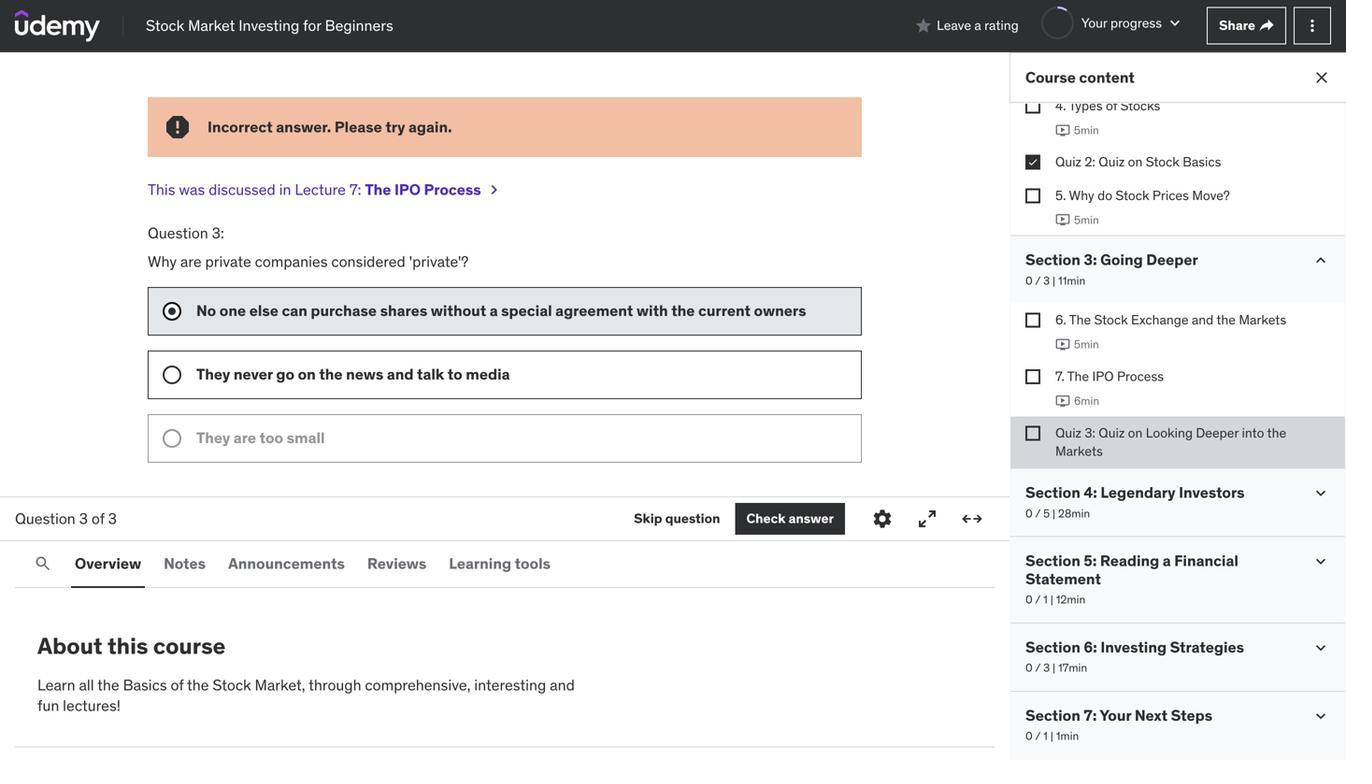 Task type: describe. For each thing, give the bounding box(es) containing it.
notes button
[[160, 541, 210, 586]]

this was discussed in lecture 7: the ipo process
[[148, 180, 481, 199]]

6:
[[1084, 638, 1098, 657]]

shares
[[380, 301, 428, 320]]

skip question button
[[634, 503, 720, 535]]

progress
[[1111, 14, 1162, 31]]

they never go on the news and talk to media
[[196, 365, 510, 384]]

share button
[[1207, 7, 1287, 44]]

section 3: going deeper 0 / 3 | 11min
[[1026, 250, 1199, 288]]

quiz down play the ipo process image on the right bottom of the page
[[1056, 424, 1082, 441]]

the for 7.
[[1068, 368, 1089, 385]]

4:
[[1084, 483, 1098, 502]]

quiz 2: quiz on stock basics
[[1056, 153, 1222, 170]]

tools
[[515, 554, 551, 573]]

section 7: your next steps 0 / 1 | 1min
[[1026, 706, 1213, 743]]

2 xsmall image from the top
[[1026, 188, 1041, 203]]

section 4: legendary investors 0 / 5 | 28min
[[1026, 483, 1245, 521]]

this
[[148, 180, 175, 199]]

sidebar element
[[1010, 0, 1346, 760]]

interesting
[[474, 675, 546, 695]]

udemy image
[[15, 10, 100, 42]]

purchase
[[311, 301, 377, 320]]

incorrect answer. please try again.
[[208, 117, 452, 136]]

a inside group
[[490, 301, 498, 320]]

course
[[1026, 68, 1076, 87]]

/ inside section 7: your next steps 0 / 1 | 1min
[[1035, 729, 1041, 743]]

markets inside quiz 3: quiz on looking deeper into the markets
[[1056, 443, 1103, 460]]

0 horizontal spatial 7:
[[350, 180, 361, 199]]

small image for section 4: legendary investors
[[1312, 484, 1331, 503]]

to
[[448, 365, 463, 384]]

statement
[[1026, 569, 1101, 588]]

learning tools
[[449, 554, 551, 573]]

financial
[[1175, 551, 1239, 570]]

companies
[[255, 252, 328, 271]]

'private'?
[[409, 252, 469, 271]]

about
[[37, 632, 102, 660]]

beginners
[[325, 16, 393, 35]]

reviews
[[367, 554, 427, 573]]

search image
[[34, 554, 52, 573]]

was
[[179, 180, 205, 199]]

skip
[[634, 510, 663, 527]]

rating
[[985, 17, 1019, 34]]

the for 6.
[[1070, 312, 1091, 328]]

check answer button
[[735, 503, 845, 535]]

they for they never go on the news and talk to media
[[196, 365, 230, 384]]

play why do stock prices move? image
[[1056, 212, 1071, 227]]

looking
[[1146, 424, 1193, 441]]

into
[[1242, 424, 1265, 441]]

quiz down 6min
[[1099, 424, 1125, 441]]

deeper inside section 3: going deeper 0 / 3 | 11min
[[1147, 250, 1199, 269]]

5min for the
[[1074, 337, 1099, 352]]

question
[[665, 510, 720, 527]]

learning tools button
[[445, 541, 554, 586]]

stocks
[[1121, 97, 1161, 114]]

stock left market
[[146, 16, 184, 35]]

ipo inside sidebar element
[[1093, 368, 1114, 385]]

close course content sidebar image
[[1313, 68, 1332, 87]]

/ inside section 5: reading a financial statement 0 / 1 | 12min
[[1035, 592, 1041, 607]]

check answer
[[747, 510, 834, 527]]

overview
[[75, 554, 141, 573]]

learn all the basics of the stock market, through comprehensive, interesting and fun lectures!
[[37, 675, 575, 716]]

current
[[699, 301, 751, 320]]

small image inside your progress dropdown button
[[1166, 14, 1185, 32]]

discussed
[[209, 180, 276, 199]]

course content
[[1026, 68, 1135, 87]]

section 3: going deeper button
[[1026, 250, 1199, 269]]

lecture
[[295, 180, 346, 199]]

/ for section 6: investing strategies
[[1035, 661, 1041, 675]]

leave a rating button
[[915, 3, 1019, 48]]

section for section 6: investing strategies
[[1026, 638, 1081, 657]]

xsmall image for 6.
[[1026, 369, 1041, 384]]

market,
[[255, 675, 305, 695]]

6. the stock exchange and the markets
[[1056, 312, 1287, 328]]

| inside section 7: your next steps 0 / 1 | 1min
[[1051, 729, 1054, 743]]

expanded view image
[[961, 508, 984, 530]]

types
[[1069, 97, 1103, 114]]

stock up prices
[[1146, 153, 1180, 170]]

7.
[[1056, 368, 1065, 385]]

0 inside section 5: reading a financial statement 0 / 1 | 12min
[[1026, 592, 1033, 607]]

course
[[153, 632, 226, 660]]

and inside why are private companies considered 'private'? group
[[387, 365, 414, 384]]

xsmall image for 4.
[[1026, 155, 1041, 170]]

small image for section 5: reading a financial statement
[[1312, 552, 1331, 571]]

/ for section 3: going deeper
[[1035, 273, 1041, 288]]

of inside learn all the basics of the stock market, through comprehensive, interesting and fun lectures!
[[171, 675, 184, 695]]

comprehensive,
[[365, 675, 471, 695]]

exchange
[[1131, 312, 1189, 328]]

deeper inside quiz 3: quiz on looking deeper into the markets
[[1196, 424, 1239, 441]]

the right with
[[672, 301, 695, 320]]

section 6: investing strategies 0 / 3 | 17min
[[1026, 638, 1245, 675]]

3 inside section 3: going deeper 0 / 3 | 11min
[[1044, 273, 1050, 288]]

5. why do stock prices move?
[[1056, 187, 1230, 204]]

content
[[1079, 68, 1135, 87]]

your inside section 7: your next steps 0 / 1 | 1min
[[1100, 706, 1132, 725]]

section for section 3: going deeper
[[1026, 250, 1081, 269]]

quiz 3: quiz on looking deeper into the markets
[[1056, 424, 1287, 460]]

stock market investing for beginners link
[[146, 15, 393, 36]]

question 3 of 3
[[15, 509, 117, 528]]

5min for types
[[1074, 123, 1099, 137]]

learning
[[449, 554, 512, 573]]

on for stock
[[1128, 153, 1143, 170]]

agreement
[[556, 301, 633, 320]]

0 horizontal spatial process
[[424, 180, 481, 199]]

incorrect
[[208, 117, 273, 136]]

the down course
[[187, 675, 209, 695]]

next
[[1135, 706, 1168, 725]]

strategies
[[1170, 638, 1245, 657]]

owners
[[754, 301, 807, 320]]

0 for section 4: legendary investors
[[1026, 506, 1033, 521]]

section for section 5: reading a financial statement
[[1026, 551, 1081, 570]]

all
[[79, 675, 94, 695]]

stock inside learn all the basics of the stock market, through comprehensive, interesting and fun lectures!
[[213, 675, 251, 695]]

17min
[[1059, 661, 1088, 675]]

a inside button
[[975, 17, 982, 34]]

open lecture image
[[485, 181, 504, 199]]



Task type: locate. For each thing, give the bounding box(es) containing it.
investing right 6: at right bottom
[[1101, 638, 1167, 657]]

0 vertical spatial are
[[180, 252, 202, 271]]

a left special
[[490, 301, 498, 320]]

quiz right the 2:
[[1099, 153, 1125, 170]]

the right exchange
[[1217, 312, 1236, 328]]

a
[[975, 17, 982, 34], [490, 301, 498, 320], [1163, 551, 1171, 570]]

section inside section 3: going deeper 0 / 3 | 11min
[[1026, 250, 1081, 269]]

0 vertical spatial process
[[424, 180, 481, 199]]

question down was
[[148, 223, 208, 243]]

3: up 11min
[[1084, 250, 1097, 269]]

0 vertical spatial markets
[[1239, 312, 1287, 328]]

fullscreen image
[[916, 508, 939, 530]]

4. types of stocks
[[1056, 97, 1161, 114]]

2 vertical spatial on
[[1128, 424, 1143, 441]]

1 horizontal spatial and
[[550, 675, 575, 695]]

2 vertical spatial and
[[550, 675, 575, 695]]

1min
[[1056, 729, 1079, 743]]

1 vertical spatial on
[[298, 365, 316, 384]]

7:
[[350, 180, 361, 199], [1084, 706, 1097, 725]]

2 / from the top
[[1035, 506, 1041, 521]]

steps
[[1171, 706, 1213, 725]]

2 0 from the top
[[1026, 506, 1033, 521]]

never
[[234, 365, 273, 384]]

they for they are too small
[[196, 428, 230, 448]]

5min right play why do stock prices move? icon
[[1074, 213, 1099, 227]]

in
[[279, 180, 291, 199]]

section up '1min'
[[1026, 706, 1081, 725]]

announcements button
[[224, 541, 349, 586]]

0 horizontal spatial markets
[[1056, 443, 1103, 460]]

go
[[276, 365, 295, 384]]

xsmall image inside share button
[[1260, 18, 1274, 33]]

| left 17min on the right of page
[[1053, 661, 1056, 675]]

prices
[[1153, 187, 1189, 204]]

0 vertical spatial basics
[[1183, 153, 1222, 170]]

1 1 from the top
[[1044, 592, 1048, 607]]

1 section from the top
[[1026, 250, 1081, 269]]

5min for why
[[1074, 213, 1099, 227]]

section 6: investing strategies button
[[1026, 638, 1245, 657]]

/ left 5
[[1035, 506, 1041, 521]]

move?
[[1193, 187, 1230, 204]]

0 vertical spatial 1
[[1044, 592, 1048, 607]]

1 left 12min
[[1044, 592, 1048, 607]]

fun
[[37, 696, 59, 716]]

1 xsmall image from the top
[[1026, 155, 1041, 170]]

section up 5
[[1026, 483, 1081, 502]]

7: right lecture
[[350, 180, 361, 199]]

leave
[[937, 17, 972, 34]]

section for section 4: legendary investors
[[1026, 483, 1081, 502]]

| for section 3: going deeper
[[1053, 273, 1056, 288]]

why left private at the left
[[148, 252, 177, 271]]

question up search image
[[15, 509, 76, 528]]

for
[[303, 16, 321, 35]]

share
[[1219, 17, 1256, 34]]

2 vertical spatial xsmall image
[[1026, 369, 1041, 384]]

0 horizontal spatial why
[[148, 252, 177, 271]]

3: inside question 3: why are private companies considered 'private'?
[[212, 223, 224, 243]]

| inside section 5: reading a financial statement 0 / 1 | 12min
[[1051, 592, 1054, 607]]

1 horizontal spatial a
[[975, 17, 982, 34]]

1 vertical spatial 1
[[1044, 729, 1048, 743]]

deeper right going
[[1147, 250, 1199, 269]]

they left the never at the left
[[196, 365, 230, 384]]

1 vertical spatial 5min
[[1074, 213, 1099, 227]]

| inside section 4: legendary investors 0 / 5 | 28min
[[1053, 506, 1056, 521]]

0 vertical spatial a
[[975, 17, 982, 34]]

5min right play the stock exchange and the markets image
[[1074, 337, 1099, 352]]

and left talk
[[387, 365, 414, 384]]

0 vertical spatial investing
[[239, 16, 299, 35]]

0 horizontal spatial question
[[15, 509, 76, 528]]

2 horizontal spatial a
[[1163, 551, 1171, 570]]

no
[[196, 301, 216, 320]]

section 7: your next steps button
[[1026, 706, 1213, 725]]

4 section from the top
[[1026, 638, 1081, 657]]

the right lecture
[[365, 180, 391, 199]]

the right 6. at the top right of page
[[1070, 312, 1091, 328]]

1 horizontal spatial markets
[[1239, 312, 1287, 328]]

| left '1min'
[[1051, 729, 1054, 743]]

1 inside section 5: reading a financial statement 0 / 1 | 12min
[[1044, 592, 1048, 607]]

/ for section 4: legendary investors
[[1035, 506, 1041, 521]]

with
[[637, 301, 668, 320]]

1 horizontal spatial 7:
[[1084, 706, 1097, 725]]

1 vertical spatial process
[[1117, 368, 1164, 385]]

investing for strategies
[[1101, 638, 1167, 657]]

are inside question 3: why are private companies considered 'private'?
[[180, 252, 202, 271]]

xsmall image left the 2:
[[1026, 155, 1041, 170]]

the right 7.
[[1068, 368, 1089, 385]]

5 section from the top
[[1026, 706, 1081, 725]]

0 vertical spatial your
[[1082, 14, 1108, 31]]

1 horizontal spatial basics
[[1183, 153, 1222, 170]]

3: for section
[[1084, 250, 1097, 269]]

4.
[[1056, 97, 1066, 114]]

1 vertical spatial of
[[92, 509, 105, 528]]

2 horizontal spatial of
[[1106, 97, 1118, 114]]

skip question
[[634, 510, 720, 527]]

a right reading on the bottom of page
[[1163, 551, 1171, 570]]

small
[[287, 428, 325, 448]]

0 inside section 6: investing strategies 0 / 3 | 17min
[[1026, 661, 1033, 675]]

too
[[260, 428, 283, 448]]

section inside section 4: legendary investors 0 / 5 | 28min
[[1026, 483, 1081, 502]]

0 vertical spatial on
[[1128, 153, 1143, 170]]

0 horizontal spatial are
[[180, 252, 202, 271]]

0 left 5
[[1026, 506, 1033, 521]]

1 5min from the top
[[1074, 123, 1099, 137]]

the inside quiz 3: quiz on looking deeper into the markets
[[1268, 424, 1287, 441]]

about this course
[[37, 632, 226, 660]]

a inside section 5: reading a financial statement 0 / 1 | 12min
[[1163, 551, 1171, 570]]

/ left 17min on the right of page
[[1035, 661, 1041, 675]]

1 vertical spatial deeper
[[1196, 424, 1239, 441]]

0 for section 3: going deeper
[[1026, 273, 1033, 288]]

market
[[188, 16, 235, 35]]

process down exchange
[[1117, 368, 1164, 385]]

1
[[1044, 592, 1048, 607], [1044, 729, 1048, 743]]

3: for question
[[212, 223, 224, 243]]

on right go
[[298, 365, 316, 384]]

play the stock exchange and the markets image
[[1056, 337, 1071, 352]]

1 inside section 7: your next steps 0 / 1 | 1min
[[1044, 729, 1048, 743]]

0 inside section 7: your next steps 0 / 1 | 1min
[[1026, 729, 1033, 743]]

/ down statement
[[1035, 592, 1041, 607]]

on inside quiz 3: quiz on looking deeper into the markets
[[1128, 424, 1143, 441]]

section 5: reading a financial statement button
[[1026, 551, 1297, 588]]

small image for section 6: investing strategies
[[1312, 638, 1331, 657]]

stock right do
[[1116, 187, 1150, 204]]

|
[[1053, 273, 1056, 288], [1053, 506, 1056, 521], [1051, 592, 1054, 607], [1053, 661, 1056, 675], [1051, 729, 1054, 743]]

on left the looking
[[1128, 424, 1143, 441]]

0 vertical spatial deeper
[[1147, 250, 1199, 269]]

a left rating
[[975, 17, 982, 34]]

again.
[[409, 117, 452, 136]]

3 inside section 6: investing strategies 0 / 3 | 17min
[[1044, 661, 1050, 675]]

small image inside leave a rating button
[[915, 16, 933, 35]]

section inside section 7: your next steps 0 / 1 | 1min
[[1026, 706, 1081, 725]]

5 0 from the top
[[1026, 729, 1033, 743]]

3 0 from the top
[[1026, 592, 1033, 607]]

1 vertical spatial 3:
[[1084, 250, 1097, 269]]

0 left 17min on the right of page
[[1026, 661, 1033, 675]]

one
[[220, 301, 246, 320]]

your inside your progress dropdown button
[[1082, 14, 1108, 31]]

question for question 3: why are private companies considered 'private'?
[[148, 223, 208, 243]]

stock left market,
[[213, 675, 251, 695]]

2 vertical spatial 5min
[[1074, 337, 1099, 352]]

going
[[1101, 250, 1143, 269]]

1 vertical spatial they
[[196, 428, 230, 448]]

0 horizontal spatial investing
[[239, 16, 299, 35]]

why inside question 3: why are private companies considered 'private'?
[[148, 252, 177, 271]]

3: up private at the left
[[212, 223, 224, 243]]

process left open lecture image
[[424, 180, 481, 199]]

0 horizontal spatial a
[[490, 301, 498, 320]]

on up 5. why do stock prices move?
[[1128, 153, 1143, 170]]

stock market investing for beginners
[[146, 16, 393, 35]]

0 vertical spatial small image
[[915, 16, 933, 35]]

1 vertical spatial question
[[15, 509, 76, 528]]

ipo up 6min
[[1093, 368, 1114, 385]]

settings image
[[871, 508, 894, 530]]

section inside section 5: reading a financial statement 0 / 1 | 12min
[[1026, 551, 1081, 570]]

of for 3
[[92, 509, 105, 528]]

/ inside section 3: going deeper 0 / 3 | 11min
[[1035, 273, 1041, 288]]

1 vertical spatial investing
[[1101, 638, 1167, 657]]

private
[[205, 252, 251, 271]]

process inside sidebar element
[[1117, 368, 1164, 385]]

else
[[249, 301, 279, 320]]

0 vertical spatial the
[[365, 180, 391, 199]]

small image for section 3: going deeper
[[1312, 251, 1331, 270]]

of inside sidebar element
[[1106, 97, 1118, 114]]

the
[[672, 301, 695, 320], [1217, 312, 1236, 328], [319, 365, 343, 384], [1268, 424, 1287, 441], [97, 675, 119, 695], [187, 675, 209, 695]]

11min
[[1059, 273, 1086, 288]]

3 / from the top
[[1035, 592, 1041, 607]]

are left private at the left
[[180, 252, 202, 271]]

| inside section 3: going deeper 0 / 3 | 11min
[[1053, 273, 1056, 288]]

2 vertical spatial small image
[[1312, 638, 1331, 657]]

0 vertical spatial xsmall image
[[1026, 155, 1041, 170]]

the left news
[[319, 365, 343, 384]]

1 0 from the top
[[1026, 273, 1033, 288]]

2 vertical spatial of
[[171, 675, 184, 695]]

1 vertical spatial small image
[[1312, 484, 1331, 503]]

/ left 11min
[[1035, 273, 1041, 288]]

of right "types"
[[1106, 97, 1118, 114]]

0 vertical spatial 5min
[[1074, 123, 1099, 137]]

5min
[[1074, 123, 1099, 137], [1074, 213, 1099, 227], [1074, 337, 1099, 352]]

0 horizontal spatial ipo
[[395, 180, 421, 199]]

1 vertical spatial are
[[234, 428, 256, 448]]

| for section 4: legendary investors
[[1053, 506, 1056, 521]]

1 vertical spatial why
[[148, 252, 177, 271]]

section up 17min on the right of page
[[1026, 638, 1081, 657]]

0 horizontal spatial and
[[387, 365, 414, 384]]

1 horizontal spatial of
[[171, 675, 184, 695]]

please
[[335, 117, 382, 136]]

quiz left the 2:
[[1056, 153, 1082, 170]]

/ left '1min'
[[1035, 729, 1041, 743]]

and inside learn all the basics of the stock market, through comprehensive, interesting and fun lectures!
[[550, 675, 575, 695]]

your left next
[[1100, 706, 1132, 725]]

1 left '1min'
[[1044, 729, 1048, 743]]

4 / from the top
[[1035, 661, 1041, 675]]

28min
[[1058, 506, 1090, 521]]

small image for section 7: your next steps
[[1312, 707, 1331, 725]]

small image
[[915, 16, 933, 35], [1312, 484, 1331, 503], [1312, 638, 1331, 657]]

basics down about this course
[[123, 675, 167, 695]]

7: inside section 7: your next steps 0 / 1 | 1min
[[1084, 706, 1097, 725]]

of up overview at bottom left
[[92, 509, 105, 528]]

| left 11min
[[1053, 273, 1056, 288]]

4 0 from the top
[[1026, 661, 1033, 675]]

question inside question 3: why are private companies considered 'private'?
[[148, 223, 208, 243]]

0 inside section 4: legendary investors 0 / 5 | 28min
[[1026, 506, 1033, 521]]

1 horizontal spatial are
[[234, 428, 256, 448]]

basics up move?
[[1183, 153, 1222, 170]]

2 vertical spatial a
[[1163, 551, 1171, 570]]

section up 11min
[[1026, 250, 1081, 269]]

0
[[1026, 273, 1033, 288], [1026, 506, 1033, 521], [1026, 592, 1033, 607], [1026, 661, 1033, 675], [1026, 729, 1033, 743]]

and inside sidebar element
[[1192, 312, 1214, 328]]

1 vertical spatial and
[[387, 365, 414, 384]]

2 5min from the top
[[1074, 213, 1099, 227]]

2 they from the top
[[196, 428, 230, 448]]

1 vertical spatial 7:
[[1084, 706, 1097, 725]]

3: inside quiz 3: quiz on looking deeper into the markets
[[1085, 424, 1096, 441]]

on for looking
[[1128, 424, 1143, 441]]

why inside sidebar element
[[1069, 187, 1095, 204]]

| inside section 6: investing strategies 0 / 3 | 17min
[[1053, 661, 1056, 675]]

7. the ipo process
[[1056, 368, 1164, 385]]

1 vertical spatial basics
[[123, 675, 167, 695]]

actions image
[[1303, 16, 1322, 35]]

2 vertical spatial the
[[1068, 368, 1089, 385]]

1 vertical spatial markets
[[1056, 443, 1103, 460]]

without
[[431, 301, 486, 320]]

7: down 17min on the right of page
[[1084, 706, 1097, 725]]

xsmall image
[[1260, 18, 1274, 33], [1026, 98, 1041, 113], [1026, 313, 1041, 328], [1026, 426, 1041, 441]]

0 vertical spatial 7:
[[350, 180, 361, 199]]

no one else can purchase shares without a special agreement with the current owners
[[196, 301, 807, 320]]

0 down statement
[[1026, 592, 1033, 607]]

basics inside learn all the basics of the stock market, through comprehensive, interesting and fun lectures!
[[123, 675, 167, 695]]

the
[[365, 180, 391, 199], [1070, 312, 1091, 328], [1068, 368, 1089, 385]]

2 section from the top
[[1026, 483, 1081, 502]]

0 vertical spatial they
[[196, 365, 230, 384]]

3: for quiz
[[1085, 424, 1096, 441]]

and
[[1192, 312, 1214, 328], [387, 365, 414, 384], [550, 675, 575, 695]]

stock left exchange
[[1095, 312, 1128, 328]]

xsmall image
[[1026, 155, 1041, 170], [1026, 188, 1041, 203], [1026, 369, 1041, 384]]

xsmall image left 7.
[[1026, 369, 1041, 384]]

of down course
[[171, 675, 184, 695]]

why are private companies considered 'private'? group
[[148, 287, 862, 463]]

0 vertical spatial why
[[1069, 187, 1095, 204]]

0 horizontal spatial basics
[[123, 675, 167, 695]]

are
[[180, 252, 202, 271], [234, 428, 256, 448]]

xsmall image left 5. on the right top of page
[[1026, 188, 1041, 203]]

markets
[[1239, 312, 1287, 328], [1056, 443, 1103, 460]]

5:
[[1084, 551, 1097, 570]]

1 vertical spatial a
[[490, 301, 498, 320]]

0 inside section 3: going deeper 0 / 3 | 11min
[[1026, 273, 1033, 288]]

12min
[[1056, 592, 1086, 607]]

2 1 from the top
[[1044, 729, 1048, 743]]

on for the
[[298, 365, 316, 384]]

answer.
[[276, 117, 331, 136]]

2 horizontal spatial and
[[1192, 312, 1214, 328]]

| left 12min
[[1051, 592, 1054, 607]]

5min right play types of stocks icon
[[1074, 123, 1099, 137]]

play types of stocks image
[[1056, 123, 1071, 138]]

6.
[[1056, 312, 1067, 328]]

1 vertical spatial the
[[1070, 312, 1091, 328]]

news
[[346, 365, 384, 384]]

small image
[[1166, 14, 1185, 32], [1312, 251, 1331, 270], [1312, 552, 1331, 571], [1312, 707, 1331, 725]]

1 horizontal spatial why
[[1069, 187, 1095, 204]]

media
[[466, 365, 510, 384]]

0 vertical spatial and
[[1192, 312, 1214, 328]]

5 / from the top
[[1035, 729, 1041, 743]]

play the ipo process image
[[1056, 394, 1071, 409]]

and right exchange
[[1192, 312, 1214, 328]]

0 for section 6: investing strategies
[[1026, 661, 1033, 675]]

the right all
[[97, 675, 119, 695]]

0 left '1min'
[[1026, 729, 1033, 743]]

section for section 7: your next steps
[[1026, 706, 1081, 725]]

of
[[1106, 97, 1118, 114], [92, 509, 105, 528], [171, 675, 184, 695]]

they left "too" at bottom left
[[196, 428, 230, 448]]

1 horizontal spatial investing
[[1101, 638, 1167, 657]]

0 vertical spatial 3:
[[212, 223, 224, 243]]

1 horizontal spatial process
[[1117, 368, 1164, 385]]

1 they from the top
[[196, 365, 230, 384]]

and right interesting
[[550, 675, 575, 695]]

3:
[[212, 223, 224, 243], [1084, 250, 1097, 269], [1085, 424, 1096, 441]]

basics inside sidebar element
[[1183, 153, 1222, 170]]

are inside group
[[234, 428, 256, 448]]

reviews button
[[364, 541, 430, 586]]

2 vertical spatial 3:
[[1085, 424, 1096, 441]]

ipo down the try
[[395, 180, 421, 199]]

question for question 3 of 3
[[15, 509, 76, 528]]

on inside group
[[298, 365, 316, 384]]

notes
[[164, 554, 206, 573]]

0 left 11min
[[1026, 273, 1033, 288]]

3: down 6min
[[1085, 424, 1096, 441]]

3: inside section 3: going deeper 0 / 3 | 11min
[[1084, 250, 1097, 269]]

/
[[1035, 273, 1041, 288], [1035, 506, 1041, 521], [1035, 592, 1041, 607], [1035, 661, 1041, 675], [1035, 729, 1041, 743]]

1 vertical spatial ipo
[[1093, 368, 1114, 385]]

/ inside section 4: legendary investors 0 / 5 | 28min
[[1035, 506, 1041, 521]]

1 vertical spatial your
[[1100, 706, 1132, 725]]

deeper
[[1147, 250, 1199, 269], [1196, 424, 1239, 441]]

3 section from the top
[[1026, 551, 1081, 570]]

your progress button
[[1041, 7, 1185, 39]]

1 / from the top
[[1035, 273, 1041, 288]]

the right into
[[1268, 424, 1287, 441]]

1 vertical spatial xsmall image
[[1026, 188, 1041, 203]]

section inside section 6: investing strategies 0 / 3 | 17min
[[1026, 638, 1081, 657]]

investing for for
[[239, 16, 299, 35]]

0 horizontal spatial of
[[92, 509, 105, 528]]

1 horizontal spatial question
[[148, 223, 208, 243]]

| right 5
[[1053, 506, 1056, 521]]

why right 5. on the right top of page
[[1069, 187, 1095, 204]]

overview button
[[71, 541, 145, 586]]

on
[[1128, 153, 1143, 170], [298, 365, 316, 384], [1128, 424, 1143, 441]]

basics
[[1183, 153, 1222, 170], [123, 675, 167, 695]]

investing left for
[[239, 16, 299, 35]]

of for types
[[1106, 97, 1118, 114]]

3 5min from the top
[[1074, 337, 1099, 352]]

1 horizontal spatial ipo
[[1093, 368, 1114, 385]]

0 vertical spatial question
[[148, 223, 208, 243]]

/ inside section 6: investing strategies 0 / 3 | 17min
[[1035, 661, 1041, 675]]

your left progress
[[1082, 14, 1108, 31]]

0 vertical spatial of
[[1106, 97, 1118, 114]]

deeper left into
[[1196, 424, 1239, 441]]

| for section 6: investing strategies
[[1053, 661, 1056, 675]]

through
[[309, 675, 361, 695]]

0 vertical spatial ipo
[[395, 180, 421, 199]]

legendary
[[1101, 483, 1176, 502]]

investing inside section 6: investing strategies 0 / 3 | 17min
[[1101, 638, 1167, 657]]

question 3: why are private companies considered 'private'?
[[148, 223, 472, 271]]

special
[[501, 301, 552, 320]]

3 xsmall image from the top
[[1026, 369, 1041, 384]]

answer
[[789, 510, 834, 527]]

are left "too" at bottom left
[[234, 428, 256, 448]]

section left 5:
[[1026, 551, 1081, 570]]

2:
[[1085, 153, 1096, 170]]

considered
[[331, 252, 406, 271]]



Task type: vqa. For each thing, say whether or not it's contained in the screenshot.
IPO
yes



